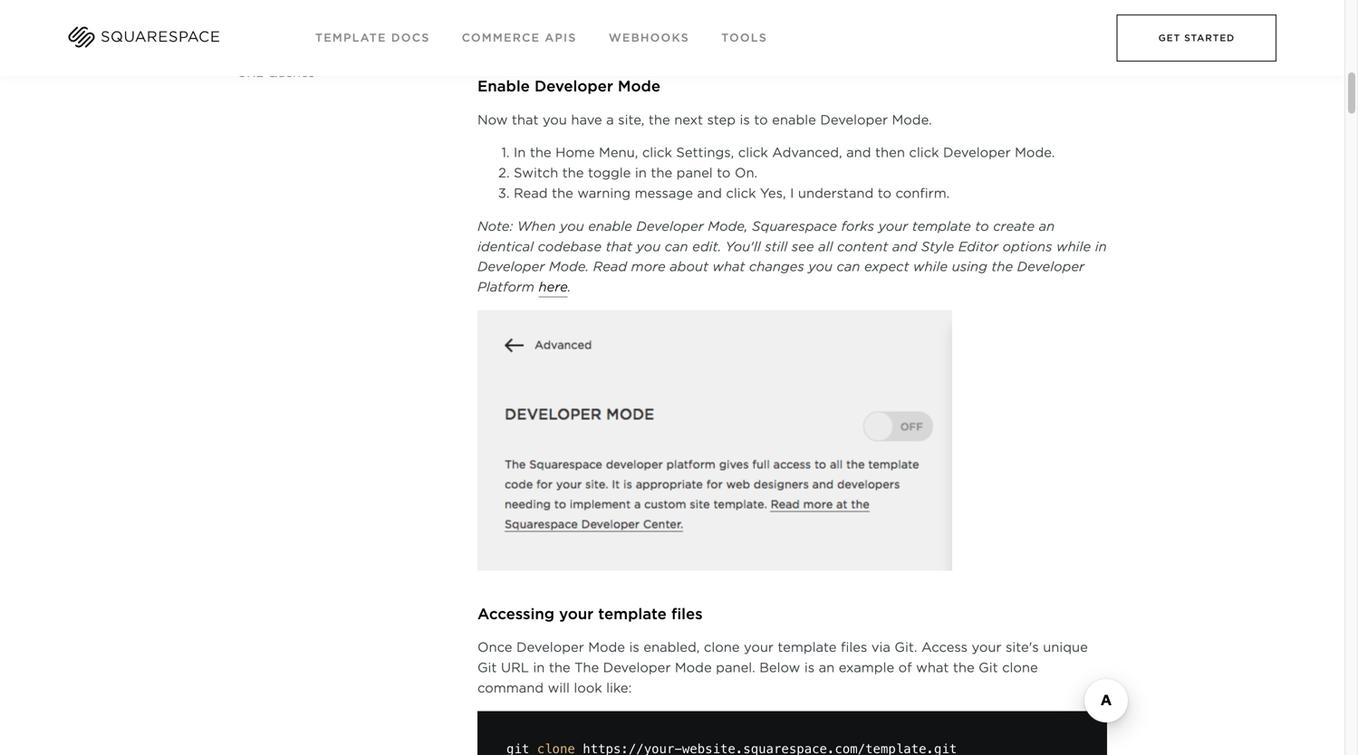 Task type: vqa. For each thing, say whether or not it's contained in the screenshot.
panel
yes



Task type: locate. For each thing, give the bounding box(es) containing it.
your right the forks
[[879, 219, 908, 234]]

switch
[[514, 166, 558, 181]]

2 horizontal spatial mode.
[[1015, 145, 1055, 161]]

mode. up then at top
[[892, 112, 932, 128]]

template
[[799, 31, 858, 46], [912, 219, 971, 234], [598, 606, 667, 623], [778, 640, 837, 656]]

0 horizontal spatial mode.
[[549, 259, 589, 275]]

an
[[1039, 219, 1055, 234], [819, 661, 835, 676]]

step
[[707, 112, 736, 128]]

0 horizontal spatial of
[[711, 31, 725, 46]]

read down switch
[[514, 186, 548, 201]]

1 horizontal spatial enable
[[772, 112, 816, 128]]

the down switch
[[552, 186, 573, 201]]

the down editor
[[992, 259, 1013, 275]]

can down content
[[837, 259, 860, 275]]

clone down site's
[[1002, 661, 1038, 676]]

url
[[237, 66, 263, 80], [501, 661, 529, 676]]

1 vertical spatial while
[[914, 259, 948, 275]]

1 horizontal spatial of
[[899, 661, 912, 676]]

1 vertical spatial mode
[[588, 640, 625, 656]]

clone up panel.
[[704, 640, 740, 656]]

1 vertical spatial an
[[819, 661, 835, 676]]

developer down options
[[1017, 259, 1085, 275]]

you up the more
[[637, 239, 661, 254]]

in
[[514, 145, 526, 161]]

0 vertical spatial mode
[[618, 78, 661, 95]]

and left then at top
[[847, 145, 871, 161]]

of inside once developer mode is enabled, clone your template files via git. access your site's unique git url in the the developer mode panel. below is an example of what the git clone command will look like:
[[899, 661, 912, 676]]

commerce apis
[[462, 31, 577, 44]]

what down "you'll" at the right of page
[[713, 259, 745, 275]]

squarespace
[[752, 219, 837, 234]]

a
[[787, 31, 795, 46], [606, 112, 614, 128]]

files up the example
[[841, 640, 868, 656]]

1 vertical spatial will
[[548, 681, 570, 696]]

will
[[551, 31, 573, 46], [548, 681, 570, 696]]

0 vertical spatial a
[[787, 31, 795, 46]]

0 horizontal spatial in
[[533, 661, 545, 676]]

1 vertical spatial files
[[841, 640, 868, 656]]

reporting
[[272, 42, 334, 56]]

0 vertical spatial mode.
[[892, 112, 932, 128]]

developer
[[909, 31, 976, 46], [535, 78, 613, 95], [820, 112, 888, 128], [943, 145, 1011, 161], [637, 219, 704, 234], [478, 259, 545, 275], [1017, 259, 1085, 275], [517, 640, 584, 656], [603, 661, 671, 676]]

1 horizontal spatial in
[[635, 166, 647, 181]]

1 vertical spatial enable
[[588, 219, 632, 234]]

1 vertical spatial what
[[916, 661, 949, 676]]

get started
[[1159, 33, 1235, 43]]

1 horizontal spatial mode.
[[892, 112, 932, 128]]

1 vertical spatial mode.
[[1015, 145, 1055, 161]]

developer up like:
[[603, 661, 671, 676]]

0 vertical spatial of
[[711, 31, 725, 46]]

1 vertical spatial is
[[629, 640, 640, 656]]

of down git.
[[899, 661, 912, 676]]

0 horizontal spatial can
[[665, 239, 688, 254]]

mode.
[[892, 112, 932, 128], [1015, 145, 1055, 161], [549, 259, 589, 275]]

unique
[[1043, 640, 1088, 656]]

files up enabled, at the bottom of page
[[671, 606, 703, 623]]

0 vertical spatial in
[[635, 166, 647, 181]]

1 horizontal spatial while
[[1057, 239, 1091, 254]]

you left have
[[543, 112, 567, 128]]

in right options
[[1095, 239, 1107, 254]]

mode for enable developer mode
[[618, 78, 661, 95]]

url up command at the left
[[501, 661, 529, 676]]

the right the explore
[[630, 31, 652, 46]]

enable down warning
[[588, 219, 632, 234]]

0 horizontal spatial git
[[478, 661, 497, 676]]

1 horizontal spatial url
[[501, 661, 529, 676]]

example
[[839, 661, 895, 676]]

error reporting
[[237, 42, 334, 56]]

warning
[[578, 186, 631, 201]]

1 horizontal spatial read
[[593, 259, 627, 275]]

1 horizontal spatial files
[[841, 640, 868, 656]]

the
[[630, 31, 652, 46], [883, 31, 905, 46], [649, 112, 670, 128], [530, 145, 552, 161], [562, 166, 584, 181], [651, 166, 673, 181], [552, 186, 573, 201], [992, 259, 1013, 275], [549, 661, 571, 676], [953, 661, 975, 676]]

2 horizontal spatial is
[[805, 661, 815, 676]]

here link
[[539, 280, 568, 298]]

1 horizontal spatial git
[[979, 661, 998, 676]]

that up the more
[[606, 239, 633, 254]]

is left enabled, at the bottom of page
[[629, 640, 640, 656]]

a left site, in the left of the page
[[606, 112, 614, 128]]

while right options
[[1057, 239, 1091, 254]]

1 vertical spatial in
[[1095, 239, 1107, 254]]

template left the on on the right
[[799, 31, 858, 46]]

0 horizontal spatial files
[[671, 606, 703, 623]]

like:
[[606, 681, 632, 696]]

home
[[556, 145, 595, 161]]

mode. up the . in the top of the page
[[549, 259, 589, 275]]

2 git from the left
[[979, 661, 998, 676]]

click
[[642, 145, 672, 161], [738, 145, 768, 161], [909, 145, 939, 161], [726, 186, 756, 201]]

to up editor
[[975, 219, 989, 234]]

template docs link
[[315, 31, 430, 44]]

0 horizontal spatial is
[[629, 640, 640, 656]]

the
[[575, 661, 599, 676]]

developer toggle image
[[478, 310, 952, 571]]

what down the access
[[916, 661, 949, 676]]

the left the
[[549, 661, 571, 676]]

in
[[635, 166, 647, 181], [1095, 239, 1107, 254], [533, 661, 545, 676]]

to inside note: when you enable developer mode, squarespace forks your template to create an identical codebase that you can edit. you'll still see all content and style editor options while in developer mode. read more about what changes you can expect while using the developer platform
[[975, 219, 989, 234]]

in inside once developer mode is enabled, clone your template files via git. access your site's unique git url in the the developer mode panel. below is an example of what the git clone command will look like:
[[533, 661, 545, 676]]

1 vertical spatial read
[[593, 259, 627, 275]]

menu,
[[599, 145, 638, 161]]

you down the all
[[809, 259, 833, 275]]

enable up advanced,
[[772, 112, 816, 128]]

in inside in the home menu, click settings, click advanced, and then click developer mode. switch the toggle in the panel to on. read the warning message and click yes, i understand to confirm.
[[635, 166, 647, 181]]

0 vertical spatial while
[[1057, 239, 1091, 254]]

webhooks
[[609, 31, 690, 44]]

will left look
[[548, 681, 570, 696]]

once
[[478, 640, 512, 656]]

url inside once developer mode is enabled, clone your template files via git. access your site's unique git url in the the developer mode panel. below is an example of what the git clone command will look like:
[[501, 661, 529, 676]]

create
[[993, 219, 1035, 234]]

1 git from the left
[[478, 661, 497, 676]]

1 vertical spatial that
[[606, 239, 633, 254]]

0 horizontal spatial url
[[237, 66, 263, 80]]

read inside in the home menu, click settings, click advanced, and then click developer mode. switch the toggle in the panel to on. read the warning message and click yes, i understand to confirm.
[[514, 186, 548, 201]]

developer down message
[[637, 219, 704, 234]]

that
[[512, 112, 539, 128], [606, 239, 633, 254]]

and inside note: when you enable developer mode, squarespace forks your template to create an identical codebase that you can edit. you'll still see all content and style editor options while in developer mode. read more about what changes you can expect while using the developer platform
[[892, 239, 917, 254]]

can
[[665, 239, 688, 254], [837, 259, 860, 275]]

0 vertical spatial what
[[713, 259, 745, 275]]

0 vertical spatial is
[[740, 112, 750, 128]]

developer inside in the home menu, click settings, click advanced, and then click developer mode. switch the toggle in the panel to on. read the warning message and click yes, i understand to confirm.
[[943, 145, 1011, 161]]

in down menu,
[[635, 166, 647, 181]]

1 horizontal spatial what
[[916, 661, 949, 676]]

in up command at the left
[[533, 661, 545, 676]]

in inside note: when you enable developer mode, squarespace forks your template to create an identical codebase that you can edit. you'll still see all content and style editor options while in developer mode. read more about what changes you can expect while using the developer platform
[[1095, 239, 1107, 254]]

a right creating
[[787, 31, 795, 46]]

files inside once developer mode is enabled, clone your template files via git. access your site's unique git url in the the developer mode panel. below is an example of what the git clone command will look like:
[[841, 640, 868, 656]]

mode up the
[[588, 640, 625, 656]]

site,
[[618, 112, 645, 128]]

read
[[514, 186, 548, 201], [593, 259, 627, 275]]

url down the error
[[237, 66, 263, 80]]

webhooks link
[[609, 31, 690, 44]]

0 vertical spatial url
[[237, 66, 263, 80]]

git
[[478, 661, 497, 676], [979, 661, 998, 676]]

can up about
[[665, 239, 688, 254]]

will right demo
[[551, 31, 573, 46]]

1 horizontal spatial can
[[837, 259, 860, 275]]

1 horizontal spatial an
[[1039, 219, 1055, 234]]

1 vertical spatial of
[[899, 661, 912, 676]]

2 vertical spatial and
[[892, 239, 917, 254]]

2 horizontal spatial and
[[892, 239, 917, 254]]

the up switch
[[530, 145, 552, 161]]

0 horizontal spatial an
[[819, 661, 835, 676]]

platform.
[[980, 31, 1041, 46]]

advanced,
[[772, 145, 842, 161]]

2 vertical spatial in
[[533, 661, 545, 676]]

0 horizontal spatial and
[[697, 186, 722, 201]]

is right step
[[740, 112, 750, 128]]

confirm.
[[896, 186, 950, 201]]

click right menu,
[[642, 145, 672, 161]]

while down style
[[914, 259, 948, 275]]

when
[[517, 219, 556, 234]]

the down the access
[[953, 661, 975, 676]]

0 vertical spatial will
[[551, 31, 573, 46]]

mode
[[618, 78, 661, 95], [588, 640, 625, 656], [675, 661, 712, 676]]

content
[[837, 239, 888, 254]]

mode. up create in the right top of the page
[[1015, 145, 1055, 161]]

platform
[[478, 280, 535, 295]]

enable
[[772, 112, 816, 128], [588, 219, 632, 234]]

developer up confirm.
[[943, 145, 1011, 161]]

and up expect
[[892, 239, 917, 254]]

template up below
[[778, 640, 837, 656]]

0 horizontal spatial clone
[[704, 640, 740, 656]]

developer up then at top
[[820, 112, 888, 128]]

an left the example
[[819, 661, 835, 676]]

of right "process"
[[711, 31, 725, 46]]

2 horizontal spatial in
[[1095, 239, 1107, 254]]

0 vertical spatial read
[[514, 186, 548, 201]]

0 horizontal spatial a
[[606, 112, 614, 128]]

1 horizontal spatial a
[[787, 31, 795, 46]]

0 vertical spatial and
[[847, 145, 871, 161]]

1 vertical spatial clone
[[1002, 661, 1038, 676]]

1 vertical spatial and
[[697, 186, 722, 201]]

mode down enabled, at the bottom of page
[[675, 661, 712, 676]]

template up style
[[912, 219, 971, 234]]

clone
[[704, 640, 740, 656], [1002, 661, 1038, 676]]

read left the more
[[593, 259, 627, 275]]

an up options
[[1039, 219, 1055, 234]]

0 horizontal spatial what
[[713, 259, 745, 275]]

your up the
[[559, 606, 594, 623]]

1 vertical spatial url
[[501, 661, 529, 676]]

0 horizontal spatial that
[[512, 112, 539, 128]]

what inside note: when you enable developer mode, squarespace forks your template to create an identical codebase that you can edit. you'll still see all content and style editor options while in developer mode. read more about what changes you can expect while using the developer platform
[[713, 259, 745, 275]]

1 horizontal spatial is
[[740, 112, 750, 128]]

0 vertical spatial that
[[512, 112, 539, 128]]

1 horizontal spatial that
[[606, 239, 633, 254]]

that right now
[[512, 112, 539, 128]]

the up message
[[651, 166, 673, 181]]

site's
[[1006, 640, 1039, 656]]

this
[[478, 31, 504, 46]]

0 horizontal spatial enable
[[588, 219, 632, 234]]

the right the on on the right
[[883, 31, 905, 46]]

to
[[754, 112, 768, 128], [717, 166, 731, 181], [878, 186, 892, 201], [975, 219, 989, 234]]

what inside once developer mode is enabled, clone your template files via git. access your site's unique git url in the the developer mode panel. below is an example of what the git clone command will look like:
[[916, 661, 949, 676]]

is right below
[[805, 661, 815, 676]]

mode up site, in the left of the page
[[618, 78, 661, 95]]

0 vertical spatial an
[[1039, 219, 1055, 234]]

you
[[543, 112, 567, 128], [560, 219, 584, 234], [637, 239, 661, 254], [809, 259, 833, 275]]

will inside once developer mode is enabled, clone your template files via git. access your site's unique git url in the the developer mode panel. below is an example of what the git clone command will look like:
[[548, 681, 570, 696]]

to left confirm.
[[878, 186, 892, 201]]

and down panel
[[697, 186, 722, 201]]

2 vertical spatial mode.
[[549, 259, 589, 275]]

settings,
[[676, 145, 734, 161]]

what
[[713, 259, 745, 275], [916, 661, 949, 676]]

access
[[922, 640, 968, 656]]

0 horizontal spatial read
[[514, 186, 548, 201]]

0 vertical spatial files
[[671, 606, 703, 623]]

template inside note: when you enable developer mode, squarespace forks your template to create an identical codebase that you can edit. you'll still see all content and style editor options while in developer mode. read more about what changes you can expect while using the developer platform
[[912, 219, 971, 234]]

your
[[879, 219, 908, 234], [559, 606, 594, 623], [744, 640, 774, 656], [972, 640, 1002, 656]]



Task type: describe. For each thing, give the bounding box(es) containing it.
options
[[1003, 239, 1053, 254]]

expect
[[865, 259, 909, 275]]

edit.
[[693, 239, 722, 254]]

now
[[478, 112, 508, 128]]

you up the codebase
[[560, 219, 584, 234]]

mode. inside note: when you enable developer mode, squarespace forks your template to create an identical codebase that you can edit. you'll still see all content and style editor options while in developer mode. read more about what changes you can expect while using the developer platform
[[549, 259, 589, 275]]

tools
[[721, 31, 768, 44]]

the inside note: when you enable developer mode, squarespace forks your template to create an identical codebase that you can edit. you'll still see all content and style editor options while in developer mode. read more about what changes you can expect while using the developer platform
[[992, 259, 1013, 275]]

mode,
[[708, 219, 748, 234]]

you'll
[[726, 239, 761, 254]]

explore
[[577, 31, 626, 46]]

enable developer mode
[[478, 78, 661, 95]]

1 horizontal spatial and
[[847, 145, 871, 161]]

.
[[568, 280, 571, 295]]

mode. inside in the home menu, click settings, click advanced, and then click developer mode. switch the toggle in the panel to on. read the warning message and click yes, i understand to confirm.
[[1015, 145, 1055, 161]]

command
[[478, 681, 544, 696]]

click right then at top
[[909, 145, 939, 161]]

changes
[[749, 259, 805, 275]]

panel
[[677, 166, 713, 181]]

get
[[1159, 33, 1181, 43]]

click up the on.
[[738, 145, 768, 161]]

accessing your template files
[[478, 606, 703, 623]]

0 vertical spatial can
[[665, 239, 688, 254]]

yes,
[[760, 186, 786, 201]]

look
[[574, 681, 602, 696]]

0 horizontal spatial while
[[914, 259, 948, 275]]

here
[[539, 280, 568, 295]]

here .
[[539, 280, 571, 295]]

apis
[[545, 31, 577, 44]]

note:
[[478, 219, 513, 234]]

url queries link
[[237, 66, 437, 80]]

2 vertical spatial mode
[[675, 661, 712, 676]]

0 vertical spatial clone
[[704, 640, 740, 656]]

to left the on.
[[717, 166, 731, 181]]

an inside once developer mode is enabled, clone your template files via git. access your site's unique git url in the the developer mode panel. below is an example of what the git clone command will look like:
[[819, 661, 835, 676]]

started
[[1185, 33, 1235, 43]]

get started link
[[1117, 14, 1277, 62]]

url queries
[[237, 66, 315, 80]]

next
[[674, 112, 703, 128]]

accessing
[[478, 606, 555, 623]]

read inside note: when you enable developer mode, squarespace forks your template to create an identical codebase that you can edit. you'll still see all content and style editor options while in developer mode. read more about what changes you can expect while using the developer platform
[[593, 259, 627, 275]]

this demo will explore the process of creating a template on the developer platform.
[[478, 31, 1041, 46]]

creating
[[729, 31, 783, 46]]

on
[[862, 31, 879, 46]]

have
[[571, 112, 602, 128]]

1 horizontal spatial clone
[[1002, 661, 1038, 676]]

codebase
[[538, 239, 602, 254]]

commerce
[[462, 31, 540, 44]]

enable inside note: when you enable developer mode, squarespace forks your template to create an identical codebase that you can edit. you'll still see all content and style editor options while in developer mode. read more about what changes you can expect while using the developer platform
[[588, 219, 632, 234]]

your inside note: when you enable developer mode, squarespace forks your template to create an identical codebase that you can edit. you'll still see all content and style editor options while in developer mode. read more about what changes you can expect while using the developer platform
[[879, 219, 908, 234]]

developer left platform.
[[909, 31, 976, 46]]

an inside note: when you enable developer mode, squarespace forks your template to create an identical codebase that you can edit. you'll still see all content and style editor options while in developer mode. read more about what changes you can expect while using the developer platform
[[1039, 219, 1055, 234]]

template inside once developer mode is enabled, clone your template files via git. access your site's unique git url in the the developer mode panel. below is an example of what the git clone command will look like:
[[778, 640, 837, 656]]

1 vertical spatial can
[[837, 259, 860, 275]]

once developer mode is enabled, clone your template files via git. access your site's unique git url in the the developer mode panel. below is an example of what the git clone command will look like:
[[478, 640, 1088, 696]]

all
[[818, 239, 833, 254]]

note: when you enable developer mode, squarespace forks your template to create an identical codebase that you can edit. you'll still see all content and style editor options while in developer mode. read more about what changes you can expect while using the developer platform
[[478, 219, 1107, 295]]

queries
[[267, 66, 315, 80]]

forks
[[841, 219, 875, 234]]

demo
[[508, 31, 547, 46]]

on.
[[735, 166, 758, 181]]

panel.
[[716, 661, 756, 676]]

tools link
[[721, 31, 768, 44]]

understand
[[798, 186, 874, 201]]

in the home menu, click settings, click advanced, and then click developer mode. switch the toggle in the panel to on. read the warning message and click yes, i understand to confirm.
[[514, 145, 1055, 201]]

using
[[952, 259, 988, 275]]

identical
[[478, 239, 534, 254]]

the down home
[[562, 166, 584, 181]]

that inside note: when you enable developer mode, squarespace forks your template to create an identical codebase that you can edit. you'll still see all content and style editor options while in developer mode. read more about what changes you can expect while using the developer platform
[[606, 239, 633, 254]]

below
[[760, 661, 801, 676]]

developer up the
[[517, 640, 584, 656]]

i
[[790, 186, 794, 201]]

enabled,
[[644, 640, 700, 656]]

1 vertical spatial a
[[606, 112, 614, 128]]

more
[[631, 259, 666, 275]]

message
[[635, 186, 693, 201]]

then
[[875, 145, 905, 161]]

enable
[[478, 78, 530, 95]]

now that you have a site, the next step is to enable developer mode.
[[478, 112, 932, 128]]

your up below
[[744, 640, 774, 656]]

template docs
[[315, 31, 430, 44]]

git.
[[895, 640, 918, 656]]

click down the on.
[[726, 186, 756, 201]]

docs
[[391, 31, 430, 44]]

template
[[315, 31, 387, 44]]

mode for once developer mode is enabled, clone your template files via git. access your site's unique git url in the the developer mode panel. below is an example of what the git clone command will look like:
[[588, 640, 625, 656]]

2 vertical spatial is
[[805, 661, 815, 676]]

developer up "platform"
[[478, 259, 545, 275]]

template up enabled, at the bottom of page
[[598, 606, 667, 623]]

error
[[237, 42, 269, 56]]

still
[[765, 239, 788, 254]]

process
[[656, 31, 707, 46]]

0 vertical spatial enable
[[772, 112, 816, 128]]

your left site's
[[972, 640, 1002, 656]]

about
[[670, 259, 709, 275]]

to right step
[[754, 112, 768, 128]]

commerce apis link
[[462, 31, 577, 44]]

style
[[921, 239, 954, 254]]

the right site, in the left of the page
[[649, 112, 670, 128]]

toggle
[[588, 166, 631, 181]]

see
[[792, 239, 814, 254]]

editor
[[959, 239, 999, 254]]

developer up have
[[535, 78, 613, 95]]

via
[[872, 640, 891, 656]]



